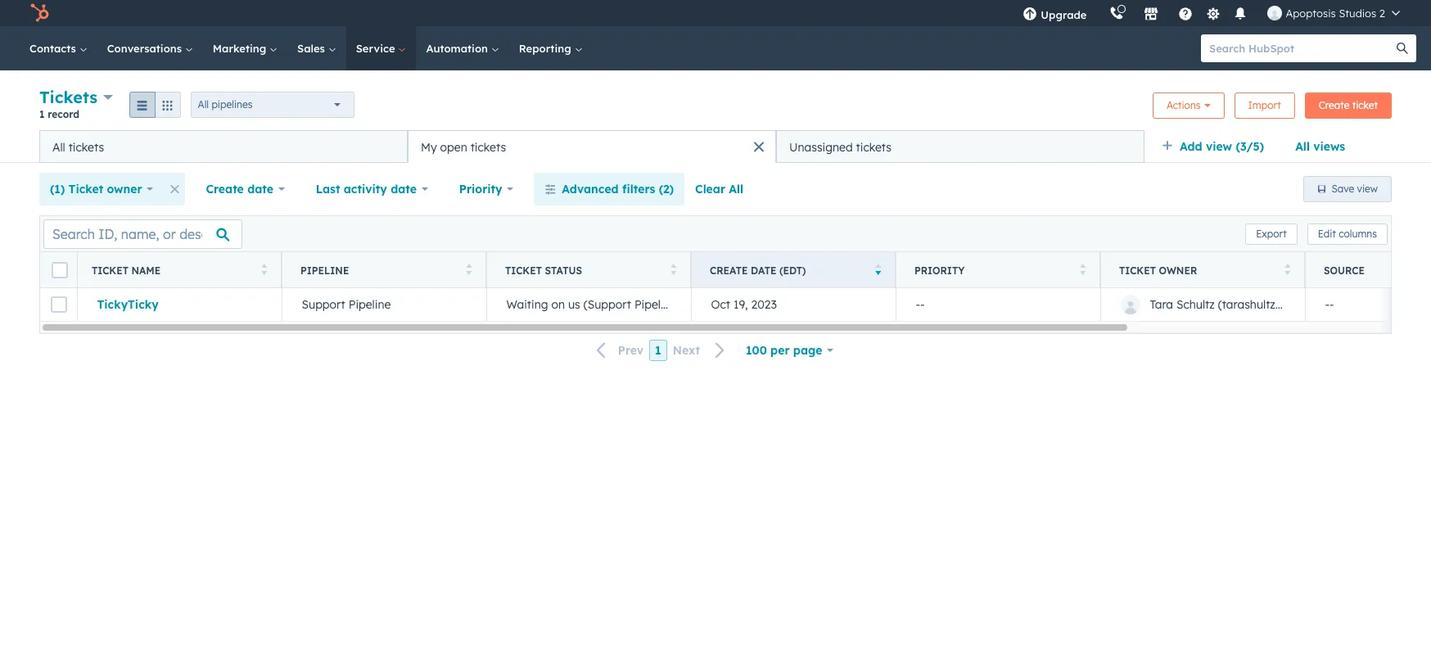 Task type: locate. For each thing, give the bounding box(es) containing it.
marketing link
[[203, 26, 287, 70]]

export button
[[1246, 223, 1298, 244]]

1 vertical spatial create
[[206, 182, 244, 197]]

(1)
[[50, 182, 65, 197]]

1 tickets from the left
[[68, 140, 104, 154]]

date left (edt)
[[751, 264, 777, 276]]

4 - from the left
[[1330, 297, 1334, 312]]

pagination navigation
[[587, 340, 735, 362]]

2 vertical spatial create
[[710, 264, 748, 276]]

2 horizontal spatial create
[[1319, 99, 1350, 111]]

pipelines
[[212, 98, 253, 110]]

name
[[131, 264, 161, 276]]

owner
[[107, 182, 142, 197], [1159, 264, 1197, 276]]

search button
[[1389, 34, 1417, 62]]

last activity date
[[316, 182, 417, 197]]

0 horizontal spatial view
[[1206, 139, 1233, 154]]

calling icon button
[[1103, 2, 1131, 24]]

1 - from the left
[[916, 297, 920, 312]]

view right save
[[1357, 183, 1378, 195]]

my open tickets
[[421, 140, 506, 154]]

date for create date
[[247, 182, 273, 197]]

(edt)
[[780, 264, 806, 276]]

create ticket
[[1319, 99, 1378, 111]]

view inside button
[[1357, 183, 1378, 195]]

3 press to sort. image from the left
[[670, 263, 676, 275]]

1 right prev
[[655, 343, 661, 358]]

create inside create date popup button
[[206, 182, 244, 197]]

1 horizontal spatial -- button
[[1305, 288, 1431, 321]]

0 horizontal spatial 1
[[39, 108, 45, 120]]

press to sort. image for ticket status
[[670, 263, 676, 275]]

menu
[[1012, 0, 1412, 26]]

1 horizontal spatial --
[[1325, 297, 1334, 312]]

date
[[247, 182, 273, 197], [391, 182, 417, 197], [751, 264, 777, 276]]

priority
[[459, 182, 502, 197], [915, 264, 965, 276]]

1 vertical spatial owner
[[1159, 264, 1197, 276]]

group
[[129, 91, 181, 118]]

0 horizontal spatial owner
[[107, 182, 142, 197]]

support pipeline
[[302, 297, 391, 312]]

menu item
[[1099, 0, 1102, 26]]

contacts link
[[20, 26, 97, 70]]

pipeline right support
[[349, 297, 391, 312]]

support
[[302, 297, 345, 312]]

source
[[1324, 264, 1365, 276]]

conversations
[[107, 42, 185, 55]]

apoptosis studios 2
[[1286, 7, 1386, 20]]

2 horizontal spatial date
[[751, 264, 777, 276]]

100 per page button
[[735, 334, 845, 367]]

sales link
[[287, 26, 346, 70]]

all down 1 record
[[52, 140, 65, 154]]

1 left record
[[39, 108, 45, 120]]

all inside popup button
[[198, 98, 209, 110]]

page
[[793, 343, 823, 358]]

all left views
[[1296, 139, 1310, 154]]

0 vertical spatial 1
[[39, 108, 45, 120]]

1 -- from the left
[[916, 297, 925, 312]]

owner up search id, name, or description search box
[[107, 182, 142, 197]]

prev button
[[587, 340, 649, 362]]

oct
[[711, 297, 731, 312]]

19,
[[734, 297, 748, 312]]

0 horizontal spatial tickets
[[68, 140, 104, 154]]

1 vertical spatial pipeline
[[349, 297, 391, 312]]

help image
[[1179, 7, 1194, 22]]

1 vertical spatial priority
[[915, 264, 965, 276]]

create ticket button
[[1305, 92, 1392, 118]]

3 press to sort. element from the left
[[670, 263, 676, 277]]

ticket right (1)
[[68, 182, 103, 197]]

add view (3/5) button
[[1151, 130, 1285, 163]]

view inside popup button
[[1206, 139, 1233, 154]]

last
[[316, 182, 340, 197]]

1 horizontal spatial tickets
[[471, 140, 506, 154]]

ticket up tara
[[1119, 264, 1156, 276]]

import
[[1248, 99, 1281, 111]]

date down all tickets button
[[247, 182, 273, 197]]

all pipelines
[[198, 98, 253, 110]]

1 horizontal spatial create
[[710, 264, 748, 276]]

tickets for unassigned tickets
[[856, 140, 892, 154]]

tickets right unassigned
[[856, 140, 892, 154]]

priority right descending sort. press to sort ascending. element
[[915, 264, 965, 276]]

notifications button
[[1227, 0, 1255, 26]]

all views
[[1296, 139, 1346, 154]]

actions button
[[1153, 92, 1225, 118]]

ticket
[[1353, 99, 1378, 111]]

create for create ticket
[[1319, 99, 1350, 111]]

all pipelines button
[[190, 91, 354, 118]]

tickets right open
[[471, 140, 506, 154]]

owner up tara
[[1159, 264, 1197, 276]]

2 tickets from the left
[[471, 140, 506, 154]]

0 vertical spatial view
[[1206, 139, 1233, 154]]

0 horizontal spatial --
[[916, 297, 925, 312]]

1 vertical spatial view
[[1357, 183, 1378, 195]]

ticket for ticket status
[[505, 264, 542, 276]]

create up "oct" at top
[[710, 264, 748, 276]]

2 press to sort. element from the left
[[466, 263, 472, 277]]

tickets down record
[[68, 140, 104, 154]]

ticket for ticket name
[[92, 264, 128, 276]]

create left "ticket"
[[1319, 99, 1350, 111]]

priority button
[[449, 173, 524, 206]]

0 vertical spatial owner
[[107, 182, 142, 197]]

1 -- button from the left
[[896, 288, 1101, 321]]

0 horizontal spatial -- button
[[896, 288, 1101, 321]]

unassigned tickets button
[[776, 130, 1145, 163]]

clear
[[695, 182, 726, 197]]

1 horizontal spatial view
[[1357, 183, 1378, 195]]

apoptosis studios 2 button
[[1258, 0, 1410, 26]]

create date button
[[195, 173, 295, 206]]

create for create date (edt)
[[710, 264, 748, 276]]

tickets inside button
[[856, 140, 892, 154]]

tickets banner
[[39, 85, 1392, 130]]

press to sort. element for ticket owner
[[1284, 263, 1291, 277]]

-- button
[[896, 288, 1101, 321], [1305, 288, 1431, 321]]

0 horizontal spatial date
[[247, 182, 273, 197]]

1 horizontal spatial 1
[[655, 343, 661, 358]]

marketplaces button
[[1135, 0, 1169, 26]]

create inside create ticket button
[[1319, 99, 1350, 111]]

2023
[[751, 297, 777, 312]]

unassigned
[[789, 140, 853, 154]]

priority inside popup button
[[459, 182, 502, 197]]

contacts
[[29, 42, 79, 55]]

press to sort. element
[[261, 263, 267, 277], [466, 263, 472, 277], [670, 263, 676, 277], [1080, 263, 1086, 277], [1284, 263, 1291, 277]]

ticket inside popup button
[[68, 182, 103, 197]]

tickyticky
[[97, 297, 159, 312]]

add
[[1180, 139, 1203, 154]]

ticket up waiting
[[505, 264, 542, 276]]

descending sort. press to sort ascending. image
[[875, 263, 881, 275]]

2 -- from the left
[[1325, 297, 1334, 312]]

import button
[[1235, 92, 1295, 118]]

automation
[[426, 42, 491, 55]]

create down all tickets button
[[206, 182, 244, 197]]

press to sort. image
[[261, 263, 267, 275], [466, 263, 472, 275], [670, 263, 676, 275], [1284, 263, 1291, 275]]

all left pipelines
[[198, 98, 209, 110]]

notifications image
[[1234, 7, 1248, 22]]

settings link
[[1203, 5, 1224, 22]]

settings image
[[1206, 7, 1221, 22]]

upgrade image
[[1023, 7, 1038, 22]]

5 press to sort. element from the left
[[1284, 263, 1291, 277]]

3 - from the left
[[1325, 297, 1330, 312]]

all
[[198, 98, 209, 110], [1296, 139, 1310, 154], [52, 140, 65, 154], [729, 182, 744, 197]]

next button
[[667, 340, 735, 362]]

date right activity
[[391, 182, 417, 197]]

ticket
[[68, 182, 103, 197], [92, 264, 128, 276], [505, 264, 542, 276], [1119, 264, 1156, 276]]

group inside tickets banner
[[129, 91, 181, 118]]

1 inside tickets banner
[[39, 108, 45, 120]]

oct 19, 2023
[[711, 297, 777, 312]]

4 press to sort. element from the left
[[1080, 263, 1086, 277]]

date for create date (edt)
[[751, 264, 777, 276]]

view right the add
[[1206, 139, 1233, 154]]

per
[[771, 343, 790, 358]]

ticket owner
[[1119, 264, 1197, 276]]

2 horizontal spatial tickets
[[856, 140, 892, 154]]

0 horizontal spatial priority
[[459, 182, 502, 197]]

1 for 1 record
[[39, 108, 45, 120]]

pipeline
[[301, 264, 349, 276], [349, 297, 391, 312]]

4 press to sort. image from the left
[[1284, 263, 1291, 275]]

0 horizontal spatial create
[[206, 182, 244, 197]]

0 vertical spatial priority
[[459, 182, 502, 197]]

actions
[[1167, 99, 1201, 111]]

100 per page
[[746, 343, 823, 358]]

prev
[[618, 343, 644, 358]]

priority down my open tickets
[[459, 182, 502, 197]]

0 vertical spatial create
[[1319, 99, 1350, 111]]

1 inside button
[[655, 343, 661, 358]]

2 press to sort. image from the left
[[466, 263, 472, 275]]

ticket name
[[92, 264, 161, 276]]

ticket left name
[[92, 264, 128, 276]]

all for all views
[[1296, 139, 1310, 154]]

1 vertical spatial 1
[[655, 343, 661, 358]]

pipeline up support
[[301, 264, 349, 276]]

my
[[421, 140, 437, 154]]

view
[[1206, 139, 1233, 154], [1357, 183, 1378, 195]]

descending sort. press to sort ascending. element
[[875, 263, 881, 277]]

3 tickets from the left
[[856, 140, 892, 154]]

on
[[551, 297, 565, 312]]



Task type: vqa. For each thing, say whether or not it's contained in the screenshot.
Account Setup
no



Task type: describe. For each thing, give the bounding box(es) containing it.
all tickets button
[[39, 130, 408, 163]]

all for all tickets
[[52, 140, 65, 154]]

waiting on us (support pipeline) button
[[486, 288, 691, 321]]

1 horizontal spatial owner
[[1159, 264, 1197, 276]]

tickets
[[39, 87, 98, 107]]

apoptosis
[[1286, 7, 1336, 20]]

marketplaces image
[[1144, 7, 1159, 22]]

tickyticky link
[[97, 297, 262, 312]]

hubspot link
[[20, 3, 61, 23]]

Search ID, name, or description search field
[[43, 219, 242, 249]]

tara schultz (tarashultz49@gmail.com)
[[1150, 297, 1361, 312]]

upgrade
[[1041, 8, 1087, 21]]

tara
[[1150, 297, 1174, 312]]

1 horizontal spatial priority
[[915, 264, 965, 276]]

all tickets
[[52, 140, 104, 154]]

(support
[[584, 297, 631, 312]]

next
[[673, 343, 700, 358]]

edit columns
[[1318, 227, 1377, 240]]

(3/5)
[[1236, 139, 1264, 154]]

views
[[1314, 139, 1346, 154]]

service
[[356, 42, 398, 55]]

advanced
[[562, 182, 619, 197]]

menu containing apoptosis studios 2
[[1012, 0, 1412, 26]]

view for add
[[1206, 139, 1233, 154]]

filters
[[622, 182, 655, 197]]

hubspot image
[[29, 3, 49, 23]]

status
[[545, 264, 582, 276]]

create for create date
[[206, 182, 244, 197]]

last activity date button
[[305, 173, 439, 206]]

record
[[48, 108, 80, 120]]

support pipeline button
[[282, 288, 486, 321]]

sales
[[297, 42, 328, 55]]

create date
[[206, 182, 273, 197]]

edit
[[1318, 227, 1336, 240]]

export
[[1256, 227, 1287, 240]]

reporting link
[[509, 26, 592, 70]]

2 -- button from the left
[[1305, 288, 1431, 321]]

unassigned tickets
[[789, 140, 892, 154]]

ticket status
[[505, 264, 582, 276]]

press to sort. element for ticket status
[[670, 263, 676, 277]]

all views link
[[1285, 130, 1356, 163]]

(2)
[[659, 182, 674, 197]]

automation link
[[416, 26, 509, 70]]

advanced filters (2)
[[562, 182, 674, 197]]

1 for 1
[[655, 343, 661, 358]]

conversations link
[[97, 26, 203, 70]]

waiting
[[506, 297, 548, 312]]

reporting
[[519, 42, 574, 55]]

1 button
[[649, 340, 667, 361]]

1 press to sort. element from the left
[[261, 263, 267, 277]]

press to sort. image
[[1080, 263, 1086, 275]]

all right 'clear'
[[729, 182, 744, 197]]

clear all
[[695, 182, 744, 197]]

columns
[[1339, 227, 1377, 240]]

save view button
[[1303, 176, 1392, 202]]

press to sort. image for pipeline
[[466, 263, 472, 275]]

100
[[746, 343, 767, 358]]

save view
[[1332, 183, 1378, 195]]

studios
[[1339, 7, 1377, 20]]

oct 19, 2023 button
[[691, 288, 896, 321]]

view for save
[[1357, 183, 1378, 195]]

1 press to sort. image from the left
[[261, 263, 267, 275]]

all for all pipelines
[[198, 98, 209, 110]]

search image
[[1397, 43, 1409, 54]]

tickets for all tickets
[[68, 140, 104, 154]]

service link
[[346, 26, 416, 70]]

pipeline)
[[635, 297, 681, 312]]

tara schultz image
[[1268, 6, 1283, 20]]

0 vertical spatial pipeline
[[301, 264, 349, 276]]

advanced filters (2) button
[[534, 173, 685, 206]]

create date (edt)
[[710, 264, 806, 276]]

owner inside popup button
[[107, 182, 142, 197]]

tara schultz (tarashultz49@gmail.com) button
[[1101, 288, 1361, 321]]

save
[[1332, 183, 1355, 195]]

2 - from the left
[[920, 297, 925, 312]]

open
[[440, 140, 467, 154]]

add view (3/5)
[[1180, 139, 1264, 154]]

schultz
[[1177, 297, 1215, 312]]

activity
[[344, 182, 387, 197]]

(1) ticket owner button
[[39, 173, 164, 206]]

2
[[1380, 7, 1386, 20]]

pipeline inside support pipeline button
[[349, 297, 391, 312]]

waiting on us (support pipeline)
[[506, 297, 681, 312]]

1 horizontal spatial date
[[391, 182, 417, 197]]

press to sort. image for ticket owner
[[1284, 263, 1291, 275]]

Search HubSpot search field
[[1201, 34, 1402, 62]]

ticket for ticket owner
[[1119, 264, 1156, 276]]

my open tickets button
[[408, 130, 776, 163]]

press to sort. element for pipeline
[[466, 263, 472, 277]]

edit columns button
[[1308, 223, 1388, 244]]

press to sort. element for priority
[[1080, 263, 1086, 277]]

(tarashultz49@gmail.com)
[[1218, 297, 1361, 312]]

calling icon image
[[1110, 7, 1125, 21]]



